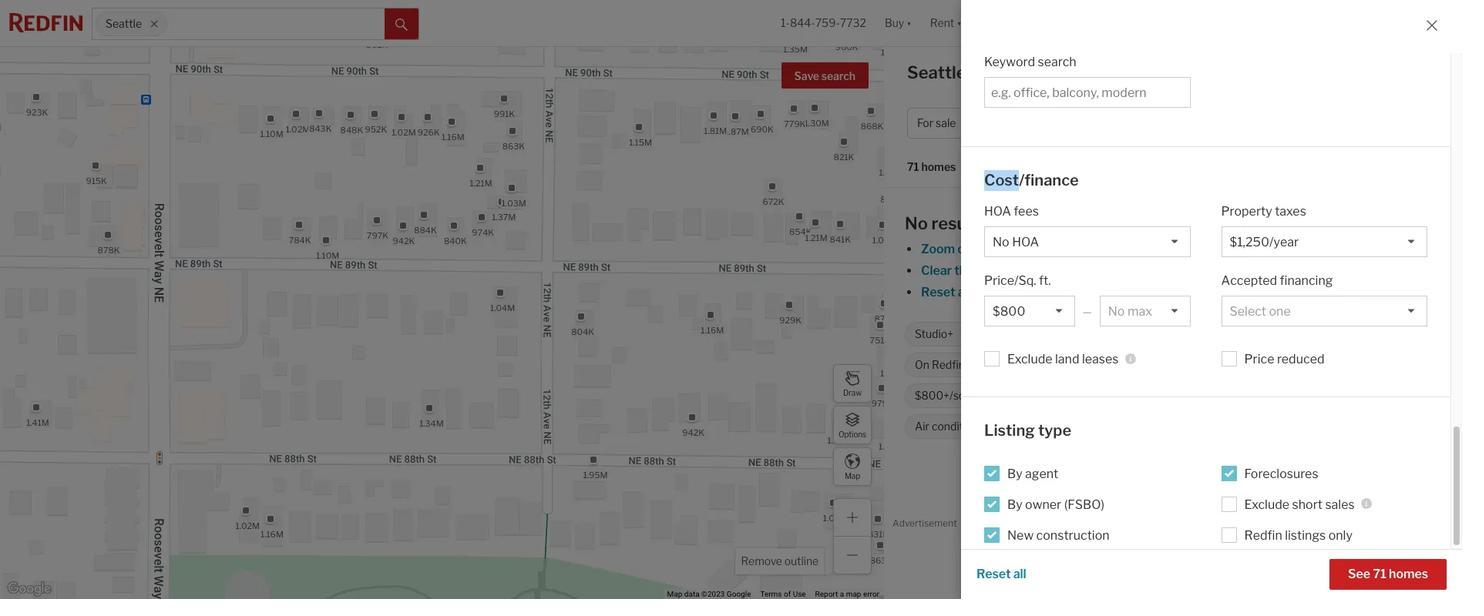 Task type: vqa. For each thing, say whether or not it's contained in the screenshot.
849K to the top
no



Task type: describe. For each thing, give the bounding box(es) containing it.
up
[[1256, 359, 1269, 372]]

conditioning
[[932, 420, 994, 434]]

802k
[[365, 39, 388, 50]]

0 vertical spatial seattle
[[106, 17, 142, 30]]

out
[[958, 242, 977, 257]]

boundary
[[1004, 264, 1059, 278]]

779k
[[784, 118, 805, 129]]

831k
[[868, 529, 889, 540]]

ad
[[1445, 521, 1454, 530]]

pool
[[1250, 390, 1272, 403]]

1 filters from the left
[[973, 285, 1008, 300]]

search for keyword search
[[1038, 54, 1077, 69]]

options
[[839, 430, 866, 439]]

0 horizontal spatial hoa
[[984, 204, 1011, 219]]

929k
[[779, 315, 801, 326]]

2 horizontal spatial 1.02m
[[391, 127, 416, 137]]

of inside zoom out clear the map boundary reset all filters or remove one of your filters below to see more homes
[[1097, 285, 1109, 300]]

listing
[[984, 422, 1035, 440]]

©2023
[[702, 591, 725, 599]]

1.35m
[[783, 44, 807, 54]]

leases
[[1082, 352, 1119, 367]]

map button
[[833, 448, 872, 486]]

recommended
[[1002, 161, 1081, 174]]

remove outline button
[[736, 549, 824, 575]]

e.g. office, balcony, modern text field
[[991, 85, 1184, 100]]

974k
[[472, 227, 494, 237]]

690k
[[750, 124, 773, 135]]

1 vertical spatial hoa
[[1127, 359, 1150, 372]]

data
[[684, 591, 700, 599]]

(fsbo)
[[1064, 498, 1105, 512]]

863k inside 848k 863k
[[502, 140, 525, 151]]

remove air conditioning image
[[1003, 422, 1012, 432]]

on
[[915, 359, 930, 372]]

only
[[1329, 528, 1353, 543]]

923k
[[26, 107, 48, 117]]

reset inside button
[[977, 567, 1011, 582]]

0 horizontal spatial map
[[846, 591, 861, 599]]

google image
[[4, 580, 55, 600]]

952k
[[365, 124, 387, 135]]

751k
[[870, 335, 890, 346]]

all inside zoom out clear the map boundary reset all filters or remove one of your filters below to see more homes
[[958, 285, 971, 300]]

map for map
[[845, 471, 860, 481]]

redfin listings only
[[1245, 528, 1353, 543]]

report ad button
[[1420, 521, 1454, 533]]

1 horizontal spatial 1.02m
[[285, 124, 310, 135]]

1.19m
[[881, 46, 904, 57]]

797k
[[366, 230, 388, 241]]

0 horizontal spatial 1.10m
[[260, 129, 283, 139]]

draw
[[843, 388, 862, 397]]

property tax up to $1,250/year
[[1191, 359, 1344, 372]]

price
[[1245, 352, 1275, 367]]

for sale button
[[907, 108, 986, 139]]

:
[[998, 161, 1000, 174]]

no hoa
[[1110, 359, 1150, 372]]

list box up no hoa at the right bottom
[[1100, 296, 1191, 327]]

save search button
[[781, 62, 869, 89]]

by for by owner (fsbo)
[[1008, 498, 1023, 512]]

remove
[[741, 555, 782, 568]]

for
[[1067, 62, 1091, 82]]

1.31m
[[879, 167, 901, 178]]

map for map data ©2023 google
[[667, 591, 682, 599]]

848k
[[340, 124, 363, 135]]

new
[[1008, 528, 1034, 543]]

keyword search
[[984, 54, 1077, 69]]

zoom out clear the map boundary reset all filters or remove one of your filters below to see more homes
[[921, 242, 1323, 300]]

price/sq. ft.
[[984, 274, 1051, 288]]

1 horizontal spatial to
[[1271, 359, 1281, 372]]

1.87m
[[725, 126, 749, 137]]

834k
[[731, 38, 753, 49]]

remove outline
[[741, 555, 819, 568]]

1.21m for 1.21m 1.37m
[[470, 177, 492, 188]]

854k
[[789, 227, 812, 237]]

1.37m
[[492, 212, 516, 222]]

have view
[[1037, 420, 1088, 434]]

view
[[1065, 420, 1088, 434]]

rv parking
[[1313, 390, 1369, 403]]

report for report a map error
[[815, 591, 838, 599]]

remove seattle image
[[149, 19, 159, 29]]

exclude for exclude 55+ communities
[[1023, 390, 1062, 403]]

seattle link
[[1222, 474, 1263, 489]]

than
[[996, 359, 1019, 372]]

taxes
[[1275, 204, 1306, 219]]

submit search image
[[395, 18, 408, 31]]

exclude land leases
[[1008, 352, 1119, 367]]

reset all button
[[977, 560, 1026, 590]]

all inside button
[[1013, 567, 1026, 582]]

1.30m
[[804, 117, 829, 128]]

below
[[1176, 285, 1210, 300]]

1 horizontal spatial redfin
[[1245, 528, 1283, 543]]

844-
[[790, 16, 815, 30]]

search for save search
[[822, 69, 856, 82]]

or
[[1011, 285, 1023, 300]]

reset all filters button
[[920, 285, 1009, 300]]

1.07m
[[823, 513, 847, 524]]

no for no hoa
[[1110, 359, 1124, 372]]

1.21m for 1.21m
[[805, 232, 827, 243]]

report ad
[[1420, 521, 1454, 530]]

by for by agent
[[1008, 467, 1023, 481]]

results
[[932, 214, 987, 234]]

1 vertical spatial of
[[784, 591, 791, 599]]

0 horizontal spatial 942k
[[392, 235, 414, 246]]

see
[[1348, 567, 1371, 582]]

remove $800+/sq. ft. image
[[989, 392, 998, 401]]

seattle,
[[907, 62, 970, 82]]

new construction
[[1008, 528, 1110, 543]]

cost/finance
[[984, 171, 1079, 189]]

no results
[[905, 214, 987, 234]]

979k
[[871, 398, 893, 409]]

terms of use link
[[760, 591, 806, 599]]

878k
[[97, 244, 120, 255]]

71 inside button
[[1373, 567, 1387, 582]]

1.41m
[[26, 418, 49, 428]]

915k
[[86, 175, 107, 186]]

0 vertical spatial homes
[[922, 161, 956, 174]]

$1,250/year
[[1284, 359, 1344, 372]]

sale
[[1094, 62, 1129, 82]]

991k
[[494, 108, 515, 119]]

55+
[[1065, 390, 1085, 403]]

short
[[1292, 498, 1323, 512]]

—
[[1083, 305, 1092, 318]]

price reduced
[[1245, 352, 1325, 367]]



Task type: locate. For each thing, give the bounding box(es) containing it.
1 horizontal spatial map
[[845, 471, 860, 481]]

reset down the clear
[[921, 285, 955, 300]]

map right the
[[976, 264, 1002, 278]]

7732
[[840, 16, 866, 30]]

0 vertical spatial by
[[1008, 467, 1023, 481]]

by
[[1008, 467, 1023, 481], [1008, 498, 1023, 512]]

0 vertical spatial 863k
[[502, 140, 525, 151]]

communities
[[1087, 390, 1153, 403]]

agent
[[1025, 467, 1059, 481]]

ft. left the remove $800+/sq. ft. image
[[970, 390, 980, 403]]

listing type
[[984, 422, 1072, 440]]

0 vertical spatial of
[[1097, 285, 1109, 300]]

1 horizontal spatial of
[[1097, 285, 1109, 300]]

1 horizontal spatial reset
[[977, 567, 1011, 582]]

1 vertical spatial ft.
[[970, 390, 980, 403]]

by owner (fsbo)
[[1008, 498, 1105, 512]]

2 horizontal spatial no
[[1195, 390, 1210, 403]]

840k
[[444, 235, 467, 246]]

tax
[[1238, 359, 1254, 372]]

1.21m inside 1.21m 1.37m
[[470, 177, 492, 188]]

0 vertical spatial 71
[[907, 161, 919, 174]]

more left than
[[967, 359, 994, 372]]

see 71 homes
[[1348, 567, 1428, 582]]

for
[[917, 117, 934, 130]]

868k 1.15m
[[629, 121, 883, 148]]

0 vertical spatial report
[[1420, 521, 1443, 530]]

property left tax at the right of the page
[[1191, 359, 1235, 372]]

0 horizontal spatial homes
[[922, 161, 956, 174]]

1 horizontal spatial 71
[[1373, 567, 1387, 582]]

construction
[[1036, 528, 1110, 543]]

0 vertical spatial 1.21m
[[470, 177, 492, 188]]

1 horizontal spatial hoa
[[1127, 359, 1150, 372]]

no up zoom
[[905, 214, 928, 234]]

1 vertical spatial homes
[[1284, 285, 1323, 300]]

1 horizontal spatial 863k
[[870, 555, 892, 566]]

see 71 homes button
[[1330, 560, 1447, 590]]

outline
[[785, 555, 819, 568]]

2 vertical spatial exclude
[[1245, 498, 1290, 512]]

list box up "one"
[[984, 227, 1191, 258]]

71 right see
[[1373, 567, 1387, 582]]

use
[[793, 591, 806, 599]]

on redfin more than 180 days
[[915, 359, 1067, 372]]

1 horizontal spatial 942k
[[682, 427, 704, 438]]

more
[[1251, 285, 1281, 300], [967, 359, 994, 372]]

804k
[[571, 327, 594, 337]]

hoa fees
[[984, 204, 1039, 219]]

1 vertical spatial 942k
[[682, 427, 704, 438]]

1 horizontal spatial map
[[976, 264, 1002, 278]]

more right see
[[1251, 285, 1281, 300]]

ft. right or
[[1039, 274, 1051, 288]]

report a map error link
[[815, 591, 880, 599]]

homes right see
[[1389, 567, 1428, 582]]

1-844-759-7732 link
[[781, 16, 866, 30]]

1 vertical spatial all
[[1013, 567, 1026, 582]]

to
[[1213, 285, 1225, 300], [1271, 359, 1281, 372]]

0 horizontal spatial more
[[967, 359, 994, 372]]

search down 960k
[[822, 69, 856, 82]]

by agent
[[1008, 467, 1059, 481]]

1 horizontal spatial report
[[1420, 521, 1443, 530]]

list box for accepted financing
[[1221, 296, 1428, 327]]

1 vertical spatial exclude
[[1023, 390, 1062, 403]]

the
[[954, 264, 974, 278]]

784k
[[288, 235, 311, 246]]

map down 1.61m
[[845, 471, 860, 481]]

list box up financing
[[1221, 227, 1428, 258]]

1 vertical spatial 71
[[1373, 567, 1387, 582]]

0 horizontal spatial map
[[667, 591, 682, 599]]

0 vertical spatial search
[[1038, 54, 1077, 69]]

848k 863k
[[340, 124, 525, 151]]

1 vertical spatial redfin
[[1245, 528, 1283, 543]]

863k down 991k
[[502, 140, 525, 151]]

0 vertical spatial to
[[1213, 285, 1225, 300]]

exclude 55+ communities
[[1023, 390, 1153, 403]]

rv
[[1313, 390, 1328, 403]]

search inside button
[[822, 69, 856, 82]]

1 vertical spatial search
[[822, 69, 856, 82]]

report
[[1420, 521, 1443, 530], [815, 591, 838, 599]]

redfin left listings
[[1245, 528, 1283, 543]]

0 vertical spatial exclude
[[1008, 352, 1053, 367]]

seattle left remove seattle icon
[[106, 17, 142, 30]]

0 vertical spatial 1.10m
[[260, 129, 283, 139]]

to left see
[[1213, 285, 1225, 300]]

no for no results
[[905, 214, 928, 234]]

list box for hoa fees
[[984, 227, 1191, 258]]

hoa left fees at the right
[[984, 204, 1011, 219]]

report left a
[[815, 591, 838, 599]]

0 vertical spatial redfin
[[932, 359, 965, 372]]

filters right your
[[1140, 285, 1173, 300]]

days
[[1043, 359, 1067, 372]]

0 vertical spatial reset
[[921, 285, 955, 300]]

to inside zoom out clear the map boundary reset all filters or remove one of your filters below to see more homes
[[1213, 285, 1225, 300]]

841k
[[830, 234, 851, 245]]

see
[[1228, 285, 1248, 300]]

have
[[1037, 420, 1062, 434]]

1-844-759-7732
[[781, 16, 866, 30]]

926k
[[417, 126, 439, 137]]

no
[[905, 214, 928, 234], [1110, 359, 1124, 372], [1195, 390, 1210, 403]]

keyword
[[984, 54, 1035, 69]]

$800+/sq. ft.
[[915, 390, 980, 403]]

1 horizontal spatial 1.21m
[[805, 232, 827, 243]]

1.34m
[[419, 418, 443, 429]]

report left ad
[[1420, 521, 1443, 530]]

more inside zoom out clear the map boundary reset all filters or remove one of your filters below to see more homes
[[1251, 285, 1281, 300]]

no for no private pool
[[1195, 390, 1210, 403]]

map region
[[0, 0, 941, 600]]

property for property taxes
[[1221, 204, 1272, 219]]

672k
[[762, 196, 784, 207]]

821k
[[833, 152, 854, 162]]

1 horizontal spatial seattle
[[1222, 474, 1263, 489]]

list box down price/sq. ft.
[[984, 296, 1075, 327]]

reset inside zoom out clear the map boundary reset all filters or remove one of your filters below to see more homes
[[921, 285, 955, 300]]

1.21m up '1.37m'
[[470, 177, 492, 188]]

of
[[1097, 285, 1109, 300], [784, 591, 791, 599]]

0 horizontal spatial filters
[[973, 285, 1008, 300]]

1 vertical spatial no
[[1110, 359, 1124, 372]]

remove rv parking image
[[1376, 392, 1386, 401]]

1.15m
[[629, 137, 652, 148]]

accepted financing
[[1221, 274, 1333, 288]]

one
[[1072, 285, 1094, 300]]

ft.
[[1039, 274, 1051, 288], [970, 390, 980, 403]]

no left private
[[1195, 390, 1210, 403]]

redfin right on
[[932, 359, 965, 372]]

ft. for price/sq. ft.
[[1039, 274, 1051, 288]]

exclude for exclude short sales
[[1245, 498, 1290, 512]]

map left data
[[667, 591, 682, 599]]

property
[[1221, 204, 1272, 219], [1191, 359, 1235, 372]]

1 vertical spatial to
[[1271, 359, 1281, 372]]

sales
[[1325, 498, 1355, 512]]

1 vertical spatial 1.21m
[[805, 232, 827, 243]]

zoom out button
[[920, 242, 978, 257]]

fees
[[1014, 204, 1039, 219]]

report for report ad
[[1420, 521, 1443, 530]]

no up communities
[[1110, 359, 1124, 372]]

all down new
[[1013, 567, 1026, 582]]

0 horizontal spatial search
[[822, 69, 856, 82]]

map inside zoom out clear the map boundary reset all filters or remove one of your filters below to see more homes
[[976, 264, 1002, 278]]

1 horizontal spatial filters
[[1140, 285, 1173, 300]]

0 horizontal spatial 71
[[907, 161, 919, 174]]

0 horizontal spatial all
[[958, 285, 971, 300]]

2 vertical spatial no
[[1195, 390, 1210, 403]]

0 horizontal spatial redfin
[[932, 359, 965, 372]]

2 vertical spatial homes
[[1389, 567, 1428, 582]]

of right "one"
[[1097, 285, 1109, 300]]

homes down for sale
[[922, 161, 956, 174]]

0 horizontal spatial 1.02m
[[235, 521, 259, 532]]

863k down 831k
[[870, 555, 892, 566]]

0 vertical spatial more
[[1251, 285, 1281, 300]]

homes
[[1007, 62, 1064, 82]]

2 by from the top
[[1008, 498, 1023, 512]]

0 horizontal spatial to
[[1213, 285, 1225, 300]]

homes inside zoom out clear the map boundary reset all filters or remove one of your filters below to see more homes
[[1284, 285, 1323, 300]]

map inside button
[[845, 471, 860, 481]]

1 vertical spatial seattle
[[1222, 474, 1263, 489]]

redfin
[[932, 359, 965, 372], [1245, 528, 1283, 543]]

save search
[[794, 69, 856, 82]]

your
[[1111, 285, 1137, 300]]

1 horizontal spatial 1.10m
[[316, 250, 339, 261]]

list box for property taxes
[[1221, 227, 1428, 258]]

draw button
[[833, 365, 872, 403]]

1 vertical spatial reset
[[977, 567, 1011, 582]]

property left taxes
[[1221, 204, 1272, 219]]

exclude
[[1008, 352, 1053, 367], [1023, 390, 1062, 403], [1245, 498, 1290, 512]]

a
[[840, 591, 844, 599]]

1.21m left 841k
[[805, 232, 827, 243]]

by left owner
[[1008, 498, 1023, 512]]

all
[[958, 285, 971, 300], [1013, 567, 1026, 582]]

1-
[[781, 16, 790, 30]]

1 horizontal spatial ft.
[[1039, 274, 1051, 288]]

0 vertical spatial hoa
[[984, 204, 1011, 219]]

0 vertical spatial 942k
[[392, 235, 414, 246]]

1 horizontal spatial more
[[1251, 285, 1281, 300]]

0 horizontal spatial report
[[815, 591, 838, 599]]

871k
[[874, 314, 895, 324]]

1.02m
[[285, 124, 310, 135], [391, 127, 416, 137], [235, 521, 259, 532]]

0 horizontal spatial 1.21m
[[470, 177, 492, 188]]

71 right 1.31m at right
[[907, 161, 919, 174]]

hoa up communities
[[1127, 359, 1150, 372]]

0 horizontal spatial seattle
[[106, 17, 142, 30]]

filters down clear the map boundary button
[[973, 285, 1008, 300]]

homes inside button
[[1389, 567, 1428, 582]]

sort
[[975, 161, 998, 174]]

price/sq.
[[984, 274, 1037, 288]]

remove no private pool image
[[1279, 392, 1289, 401]]

1 vertical spatial 863k
[[870, 555, 892, 566]]

1.10m
[[260, 129, 283, 139], [316, 250, 339, 261]]

759-
[[815, 16, 840, 30]]

1.01m
[[872, 235, 895, 245]]

1 vertical spatial map
[[667, 591, 682, 599]]

0 horizontal spatial reset
[[921, 285, 955, 300]]

reset down new
[[977, 567, 1011, 582]]

map right a
[[846, 591, 861, 599]]

1 by from the top
[[1008, 467, 1023, 481]]

exclude left land
[[1008, 352, 1053, 367]]

report a map error
[[815, 591, 880, 599]]

0 vertical spatial property
[[1221, 204, 1272, 219]]

1 vertical spatial by
[[1008, 498, 1023, 512]]

1 vertical spatial map
[[846, 591, 861, 599]]

2 horizontal spatial homes
[[1389, 567, 1428, 582]]

remove on redfin more than 180 days image
[[1076, 361, 1085, 370]]

1.81m
[[704, 125, 727, 136]]

of left use
[[784, 591, 791, 599]]

868k
[[860, 121, 883, 131]]

ad region
[[893, 531, 1454, 600]]

reset all
[[977, 567, 1026, 582]]

list box
[[984, 227, 1191, 258], [1221, 227, 1428, 258], [984, 296, 1075, 327], [1100, 296, 1191, 327], [1221, 296, 1428, 327]]

1 vertical spatial 1.10m
[[316, 250, 339, 261]]

property for property tax up to $1,250/year
[[1191, 359, 1235, 372]]

None search field
[[167, 8, 385, 39]]

homes right accepted
[[1284, 285, 1323, 300]]

0 vertical spatial ft.
[[1039, 274, 1051, 288]]

advertisement
[[893, 518, 957, 530]]

1.16m
[[441, 131, 464, 142], [701, 325, 724, 335], [880, 368, 903, 379], [260, 529, 283, 540]]

1 horizontal spatial all
[[1013, 567, 1026, 582]]

to right up
[[1271, 359, 1281, 372]]

0 vertical spatial all
[[958, 285, 971, 300]]

863k
[[502, 140, 525, 151], [870, 555, 892, 566]]

accepted
[[1221, 274, 1277, 288]]

0 horizontal spatial 863k
[[502, 140, 525, 151]]

1 horizontal spatial no
[[1110, 359, 1124, 372]]

all down the
[[958, 285, 971, 300]]

exclude down foreclosures
[[1245, 498, 1290, 512]]

exclude for exclude land leases
[[1008, 352, 1053, 367]]

seattle up exclude short sales
[[1222, 474, 1263, 489]]

1.61m
[[827, 435, 850, 446]]

2 filters from the left
[[1140, 285, 1173, 300]]

1 horizontal spatial search
[[1038, 54, 1077, 69]]

report inside button
[[1420, 521, 1443, 530]]

0 horizontal spatial ft.
[[970, 390, 980, 403]]

exclude up have
[[1023, 390, 1062, 403]]

0 vertical spatial map
[[976, 264, 1002, 278]]

ft. for $800+/sq. ft.
[[970, 390, 980, 403]]

0 vertical spatial map
[[845, 471, 860, 481]]

hoa
[[984, 204, 1011, 219], [1127, 359, 1150, 372]]

by left the "agent"
[[1008, 467, 1023, 481]]

list box down financing
[[1221, 296, 1428, 327]]

foreclosures
[[1245, 467, 1319, 481]]

1.04m
[[490, 302, 515, 313]]

search up e.g. office, balcony, modern text box
[[1038, 54, 1077, 69]]

0 vertical spatial no
[[905, 214, 928, 234]]

1 horizontal spatial homes
[[1284, 285, 1323, 300]]

0 horizontal spatial of
[[784, 591, 791, 599]]

1 vertical spatial report
[[815, 591, 838, 599]]

remove exclude 55+ communities image
[[1161, 392, 1171, 401]]

1 vertical spatial more
[[967, 359, 994, 372]]

0 horizontal spatial no
[[905, 214, 928, 234]]

1 vertical spatial property
[[1191, 359, 1235, 372]]



